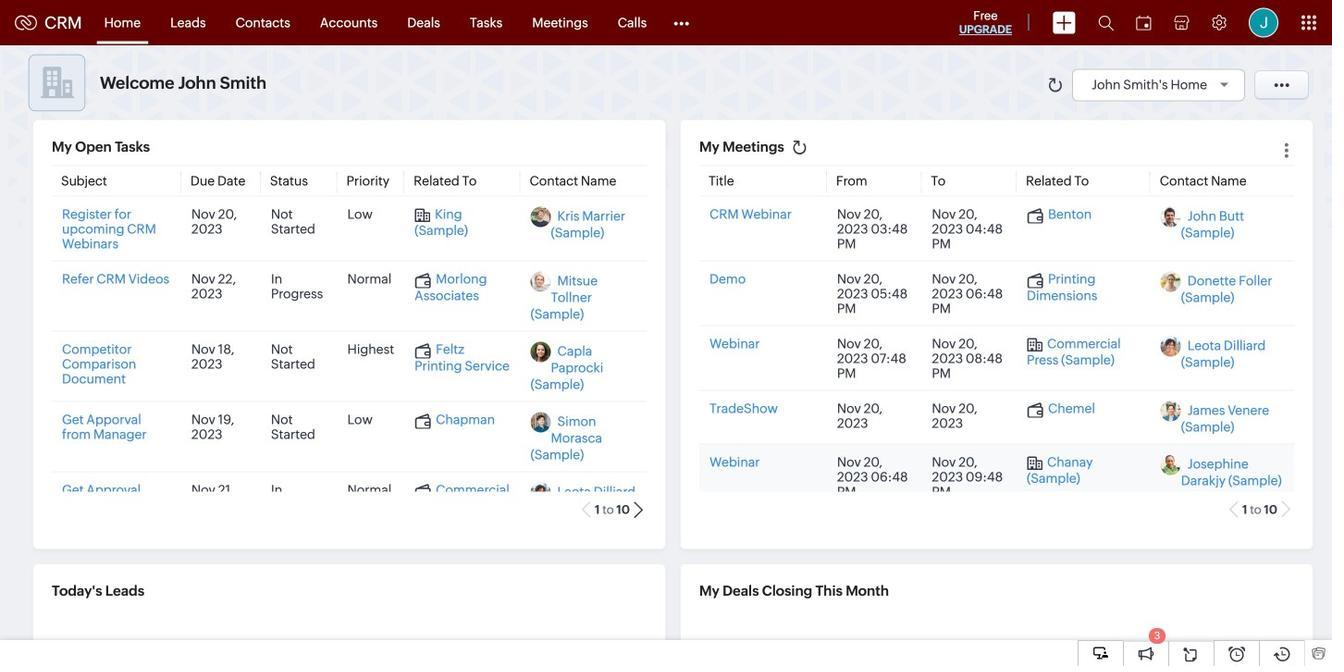 Task type: locate. For each thing, give the bounding box(es) containing it.
profile image
[[1250, 8, 1279, 37]]

create menu element
[[1042, 0, 1088, 45]]

create menu image
[[1053, 12, 1077, 34]]

calendar image
[[1137, 15, 1152, 30]]



Task type: describe. For each thing, give the bounding box(es) containing it.
search image
[[1099, 15, 1114, 31]]

search element
[[1088, 0, 1126, 45]]

profile element
[[1239, 0, 1290, 45]]

Other Modules field
[[662, 8, 702, 37]]

logo image
[[15, 15, 37, 30]]



Task type: vqa. For each thing, say whether or not it's contained in the screenshot.
Profile ICON
yes



